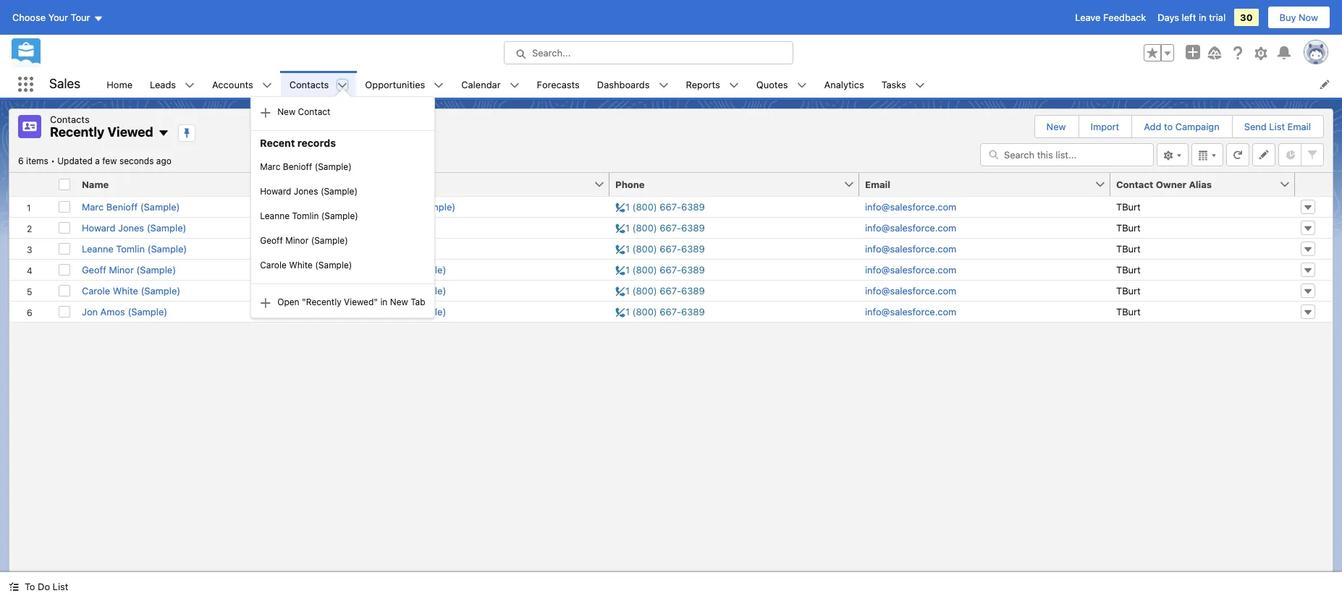 Task type: locate. For each thing, give the bounding box(es) containing it.
send
[[1244, 121, 1267, 132]]

leanne inside recently viewed grid
[[82, 243, 114, 254]]

1 horizontal spatial leanne tomlin (sample)
[[260, 210, 358, 221]]

1 vertical spatial white
[[113, 285, 138, 296]]

jones
[[294, 186, 318, 197], [118, 222, 144, 233]]

tburt for leanne tomlin (sample)
[[1116, 243, 1141, 254]]

new for new contact
[[277, 106, 296, 117]]

0 vertical spatial marc benioff (sample) link
[[251, 155, 434, 179]]

tomlin inside recently viewed grid
[[116, 243, 145, 254]]

1 horizontal spatial contacts
[[289, 79, 329, 90]]

0 vertical spatial geoff
[[260, 235, 283, 246]]

list right do
[[53, 581, 68, 593]]

marc benioff (sample) link down records
[[251, 155, 434, 179]]

marc down 6 items • updated a few seconds ago
[[82, 201, 104, 212]]

howard down recent
[[260, 186, 291, 197]]

3 tburt from the top
[[1116, 243, 1141, 254]]

1 horizontal spatial carole
[[260, 260, 286, 271]]

howard inside recently viewed grid
[[82, 222, 115, 233]]

leanne tomlin (sample) link down account
[[251, 204, 434, 229]]

2 horizontal spatial new
[[1046, 121, 1066, 132]]

text default image up ago
[[158, 128, 169, 139]]

carole white (sample) up "recently
[[260, 260, 352, 271]]

text default image inside the "leads" list item
[[185, 80, 195, 90]]

howard jones (sample) down records
[[260, 186, 358, 197]]

0 vertical spatial howard
[[260, 186, 291, 197]]

geoff minor (sample) link down the salesforce.com
[[251, 229, 434, 253]]

cell
[[53, 173, 76, 197]]

0 horizontal spatial howard jones (sample) link
[[82, 222, 186, 233]]

recently viewed status
[[18, 155, 57, 166]]

name down 6 items • updated a few seconds ago
[[82, 178, 109, 190]]

5 click to dial disabled image from the top
[[615, 285, 705, 296]]

1 click to dial disabled image from the top
[[615, 201, 705, 212]]

1 vertical spatial marc
[[82, 201, 104, 212]]

click to dial disabled image for jon amos (sample)
[[615, 306, 705, 317]]

your
[[48, 12, 68, 23]]

1 horizontal spatial contact
[[1116, 178, 1153, 190]]

text default image for accounts
[[262, 80, 272, 90]]

1 media from the top
[[377, 264, 404, 275]]

jones inside recently viewed grid
[[118, 222, 144, 233]]

global media (sample) for geoff minor (sample)
[[347, 264, 446, 275]]

3 global media (sample) from the top
[[347, 306, 446, 317]]

1 horizontal spatial name
[[388, 178, 415, 190]]

carole white (sample) up 'jon amos (sample)' link
[[82, 285, 180, 296]]

recently viewed|contacts|list view element
[[9, 109, 1333, 573]]

to
[[1164, 121, 1173, 132]]

6 info@salesforce.com from the top
[[865, 306, 956, 317]]

do
[[38, 581, 50, 593]]

0 vertical spatial geoff minor (sample)
[[260, 235, 348, 246]]

reports list item
[[677, 71, 748, 98]]

geoff minor (sample) link
[[251, 229, 434, 253], [82, 264, 176, 275]]

1 horizontal spatial howard jones (sample)
[[260, 186, 358, 197]]

contact
[[298, 106, 330, 117], [1116, 178, 1153, 190]]

marc benioff (sample) inside marc benioff (sample) link
[[260, 161, 352, 172]]

acme down acme (sample) link
[[347, 243, 371, 254]]

contacts inside the recent records list item
[[289, 79, 329, 90]]

new up search recently viewed list view. search box
[[1046, 121, 1066, 132]]

1 vertical spatial geoff minor (sample) link
[[82, 264, 176, 275]]

acme (sample) down the salesforce.com
[[347, 222, 414, 233]]

carole white (sample) inside the recent records list item
[[260, 260, 352, 271]]

text default image down search... 'button'
[[658, 80, 669, 90]]

tburt for marc benioff (sample)
[[1116, 201, 1141, 212]]

1 vertical spatial leanne tomlin (sample) link
[[82, 243, 187, 254]]

carole white (sample) link up "open "recently viewed" in new tab" link
[[251, 253, 434, 278]]

1 vertical spatial howard
[[82, 222, 115, 233]]

text default image inside dashboards list item
[[658, 80, 669, 90]]

text default image left the open
[[260, 297, 272, 309]]

text default image inside the reports 'list item'
[[729, 80, 739, 90]]

6 info@salesforce.com link from the top
[[865, 306, 956, 317]]

feedback
[[1103, 12, 1146, 23]]

4 info@salesforce.com from the top
[[865, 264, 956, 275]]

leads
[[150, 79, 176, 90]]

tasks link
[[873, 71, 915, 98]]

None search field
[[980, 143, 1154, 166]]

white
[[289, 260, 313, 271], [113, 285, 138, 296]]

info@salesforce.com
[[865, 201, 956, 212], [865, 222, 956, 233], [865, 243, 956, 254], [865, 264, 956, 275], [865, 285, 956, 296], [865, 306, 956, 317]]

2 info@salesforce.com from the top
[[865, 222, 956, 233]]

new button
[[1035, 116, 1078, 138]]

1 vertical spatial acme
[[347, 243, 371, 254]]

0 horizontal spatial name
[[82, 178, 109, 190]]

left
[[1182, 12, 1196, 23]]

4 tburt from the top
[[1116, 264, 1141, 275]]

white up the open
[[289, 260, 313, 271]]

group
[[1144, 44, 1174, 62]]

text default image inside to do list "button"
[[9, 582, 19, 592]]

1 vertical spatial acme (sample)
[[347, 243, 414, 254]]

1 vertical spatial leanne
[[82, 243, 114, 254]]

3 media from the top
[[377, 306, 404, 317]]

global media (sample) link
[[347, 264, 446, 275], [347, 285, 446, 296], [347, 306, 446, 317]]

new left tab on the left of the page
[[390, 297, 408, 307]]

0 horizontal spatial contact
[[298, 106, 330, 117]]

howard
[[260, 186, 291, 197], [82, 222, 115, 233]]

Search Recently Viewed list view. search field
[[980, 143, 1154, 166]]

1 vertical spatial howard jones (sample)
[[82, 222, 186, 233]]

0 horizontal spatial carole white (sample) link
[[82, 285, 180, 296]]

0 vertical spatial leanne
[[260, 210, 290, 221]]

0 vertical spatial in
[[1199, 12, 1206, 23]]

in
[[1199, 12, 1206, 23], [380, 297, 388, 307]]

reports link
[[677, 71, 729, 98]]

1 vertical spatial carole
[[82, 285, 110, 296]]

howard jones (sample) inside the recent records list item
[[260, 186, 358, 197]]

contacts down the sales at top left
[[50, 114, 90, 125]]

click to dial disabled image
[[615, 201, 705, 212], [615, 222, 705, 233], [615, 243, 705, 254], [615, 264, 705, 275], [615, 285, 705, 296], [615, 306, 705, 317]]

5 tburt from the top
[[1116, 285, 1141, 296]]

text default image right calendar
[[509, 80, 519, 90]]

list
[[1269, 121, 1285, 132], [53, 581, 68, 593]]

1 vertical spatial media
[[377, 285, 404, 296]]

tburt for geoff minor (sample)
[[1116, 264, 1141, 275]]

2 click to dial disabled image from the top
[[615, 222, 705, 233]]

tburt for howard jones (sample)
[[1116, 222, 1141, 233]]

leanne tomlin (sample) link inside recently viewed grid
[[82, 243, 187, 254]]

0 vertical spatial global
[[347, 264, 375, 275]]

leanne tomlin (sample)
[[260, 210, 358, 221], [82, 243, 187, 254]]

2 tburt from the top
[[1116, 222, 1141, 233]]

0 horizontal spatial in
[[380, 297, 388, 307]]

0 horizontal spatial new
[[277, 106, 296, 117]]

contacts image
[[18, 115, 41, 138]]

geoff up jon
[[82, 264, 106, 275]]

1 horizontal spatial white
[[289, 260, 313, 271]]

3 click to dial disabled image from the top
[[615, 243, 705, 254]]

0 vertical spatial carole white (sample)
[[260, 260, 352, 271]]

quotes
[[756, 79, 788, 90]]

contact owner alias
[[1116, 178, 1212, 190]]

leanne up jon
[[82, 243, 114, 254]]

benioff inside recently viewed grid
[[106, 201, 138, 212]]

2 info@salesforce.com link from the top
[[865, 222, 956, 233]]

text default image inside accounts list item
[[262, 80, 272, 90]]

1 vertical spatial marc benioff (sample) link
[[82, 201, 180, 212]]

leanne tomlin (sample) link
[[251, 204, 434, 229], [82, 243, 187, 254]]

0 horizontal spatial marc
[[82, 201, 104, 212]]

text default image left calendar
[[434, 80, 444, 90]]

name up the salesforce.com (sample)
[[388, 178, 415, 190]]

howard down a
[[82, 222, 115, 233]]

global media (sample) link for jon amos (sample)
[[347, 306, 446, 317]]

0 horizontal spatial leanne
[[82, 243, 114, 254]]

howard jones (sample) link
[[251, 179, 434, 204], [82, 222, 186, 233]]

text default image right leads
[[185, 80, 195, 90]]

1 vertical spatial minor
[[109, 264, 134, 275]]

account name button
[[341, 173, 594, 196]]

0 horizontal spatial carole
[[82, 285, 110, 296]]

1 vertical spatial tomlin
[[116, 243, 145, 254]]

global for geoff minor (sample)
[[347, 264, 375, 275]]

campaign
[[1175, 121, 1220, 132]]

new for new
[[1046, 121, 1066, 132]]

0 horizontal spatial carole white (sample)
[[82, 285, 180, 296]]

quotes list item
[[748, 71, 815, 98]]

0 vertical spatial geoff minor (sample) link
[[251, 229, 434, 253]]

1 vertical spatial email
[[865, 178, 890, 190]]

text default image up new contact link
[[338, 80, 348, 90]]

email
[[1288, 121, 1311, 132], [865, 178, 890, 190]]

media down acme (sample) link
[[377, 264, 404, 275]]

benioff down recent records
[[283, 161, 312, 172]]

1 horizontal spatial leanne tomlin (sample) link
[[251, 204, 434, 229]]

acme (sample) down acme (sample) link
[[347, 243, 414, 254]]

minor up the open
[[285, 235, 309, 246]]

1 acme from the top
[[347, 222, 371, 233]]

6 click to dial disabled image from the top
[[615, 306, 705, 317]]

1 info@salesforce.com from the top
[[865, 201, 956, 212]]

media for geoff minor (sample)
[[377, 264, 404, 275]]

2 vertical spatial global media (sample)
[[347, 306, 446, 317]]

benioff inside the recent records list item
[[283, 161, 312, 172]]

carole up jon
[[82, 285, 110, 296]]

in inside the recent records list item
[[380, 297, 388, 307]]

home link
[[98, 71, 141, 98]]

2 acme from the top
[[347, 243, 371, 254]]

0 vertical spatial white
[[289, 260, 313, 271]]

send list email
[[1244, 121, 1311, 132]]

carole white (sample) inside recently viewed grid
[[82, 285, 180, 296]]

4 click to dial disabled image from the top
[[615, 264, 705, 275]]

info@salesforce.com link for howard jones (sample)
[[865, 222, 956, 233]]

0 vertical spatial contacts
[[289, 79, 329, 90]]

1 horizontal spatial geoff minor (sample) link
[[251, 229, 434, 253]]

text default image inside quotes "list item"
[[797, 80, 807, 90]]

jon
[[82, 306, 98, 317]]

0 vertical spatial new
[[277, 106, 296, 117]]

0 vertical spatial jones
[[294, 186, 318, 197]]

2 name from the left
[[388, 178, 415, 190]]

2 vertical spatial global media (sample) link
[[347, 306, 446, 317]]

text default image
[[185, 80, 195, 90], [338, 80, 348, 90], [158, 128, 169, 139], [260, 297, 272, 309], [9, 582, 19, 592]]

contact left the "owner"
[[1116, 178, 1153, 190]]

0 vertical spatial global media (sample)
[[347, 264, 446, 275]]

text default image
[[262, 80, 272, 90], [434, 80, 444, 90], [509, 80, 519, 90], [658, 80, 669, 90], [729, 80, 739, 90], [797, 80, 807, 90], [915, 80, 925, 90], [260, 107, 272, 118]]

jones down seconds
[[118, 222, 144, 233]]

jones down recent records
[[294, 186, 318, 197]]

send list email button
[[1233, 116, 1323, 138]]

action image
[[1295, 173, 1333, 196]]

(sample)
[[315, 161, 352, 172], [321, 186, 358, 197], [140, 201, 180, 212], [416, 201, 455, 212], [321, 210, 358, 221], [147, 222, 186, 233], [374, 222, 414, 233], [311, 235, 348, 246], [147, 243, 187, 254], [374, 243, 414, 254], [315, 260, 352, 271], [136, 264, 176, 275], [407, 264, 446, 275], [141, 285, 180, 296], [407, 285, 446, 296], [128, 306, 167, 317], [407, 306, 446, 317]]

acme
[[347, 222, 371, 233], [347, 243, 371, 254]]

salesforce.com
[[347, 201, 413, 212]]

1 horizontal spatial marc
[[260, 161, 280, 172]]

carole white (sample) link up 'jon amos (sample)' link
[[82, 285, 180, 296]]

•
[[51, 155, 55, 166]]

0 vertical spatial marc
[[260, 161, 280, 172]]

jon amos (sample)
[[82, 306, 167, 317]]

contact owner alias button
[[1110, 173, 1279, 196]]

2 vertical spatial media
[[377, 306, 404, 317]]

buy
[[1280, 12, 1296, 23]]

0 horizontal spatial minor
[[109, 264, 134, 275]]

add to campaign button
[[1132, 116, 1231, 138]]

1 info@salesforce.com link from the top
[[865, 201, 956, 212]]

leanne tomlin (sample) inside the recent records list item
[[260, 210, 358, 221]]

0 horizontal spatial howard
[[82, 222, 115, 233]]

0 horizontal spatial leanne tomlin (sample)
[[82, 243, 187, 254]]

to do list button
[[0, 573, 77, 602]]

1 horizontal spatial leanne
[[260, 210, 290, 221]]

owner
[[1156, 178, 1187, 190]]

1 vertical spatial geoff
[[82, 264, 106, 275]]

dashboards list item
[[588, 71, 677, 98]]

leanne down the name element
[[260, 210, 290, 221]]

leanne tomlin (sample) link up jon amos (sample)
[[82, 243, 187, 254]]

to do list
[[25, 581, 68, 593]]

2 media from the top
[[377, 285, 404, 296]]

0 vertical spatial global media (sample) link
[[347, 264, 446, 275]]

0 horizontal spatial email
[[865, 178, 890, 190]]

text default image for calendar
[[509, 80, 519, 90]]

text default image for quotes
[[797, 80, 807, 90]]

1 global from the top
[[347, 264, 375, 275]]

acme (sample)
[[347, 222, 414, 233], [347, 243, 414, 254]]

dashboards link
[[588, 71, 658, 98]]

0 horizontal spatial tomlin
[[116, 243, 145, 254]]

3 global from the top
[[347, 306, 375, 317]]

2 vertical spatial new
[[390, 297, 408, 307]]

leanne tomlin (sample) inside recently viewed grid
[[82, 243, 187, 254]]

marc benioff (sample) link
[[251, 155, 434, 179], [82, 201, 180, 212]]

marc
[[260, 161, 280, 172], [82, 201, 104, 212]]

1 horizontal spatial minor
[[285, 235, 309, 246]]

0 vertical spatial media
[[377, 264, 404, 275]]

leads list item
[[141, 71, 203, 98]]

1 global media (sample) link from the top
[[347, 264, 446, 275]]

30
[[1240, 12, 1253, 23]]

3 info@salesforce.com link from the top
[[865, 243, 956, 254]]

benioff down the few on the top
[[106, 201, 138, 212]]

recent
[[260, 137, 295, 149]]

0 vertical spatial marc benioff (sample)
[[260, 161, 352, 172]]

geoff minor (sample) up 'jon amos (sample)' link
[[82, 264, 176, 275]]

3 global media (sample) link from the top
[[347, 306, 446, 317]]

new inside button
[[1046, 121, 1066, 132]]

4 info@salesforce.com link from the top
[[865, 264, 956, 275]]

text default image inside tasks list item
[[915, 80, 925, 90]]

name
[[82, 178, 109, 190], [388, 178, 415, 190]]

benioff
[[283, 161, 312, 172], [106, 201, 138, 212]]

leanne
[[260, 210, 290, 221], [82, 243, 114, 254]]

marc benioff (sample) down seconds
[[82, 201, 180, 212]]

text default image for tasks
[[915, 80, 925, 90]]

contact down contacts link
[[298, 106, 330, 117]]

dashboards
[[597, 79, 650, 90]]

list inside button
[[1269, 121, 1285, 132]]

global media (sample) for jon amos (sample)
[[347, 306, 446, 317]]

choose your tour button
[[12, 6, 104, 29]]

0 horizontal spatial white
[[113, 285, 138, 296]]

text default image left to
[[9, 582, 19, 592]]

text default image right quotes
[[797, 80, 807, 90]]

0 vertical spatial leanne tomlin (sample) link
[[251, 204, 434, 229]]

text default image inside calendar list item
[[509, 80, 519, 90]]

1 horizontal spatial jones
[[294, 186, 318, 197]]

6 tburt from the top
[[1116, 306, 1141, 317]]

home
[[107, 79, 132, 90]]

1 horizontal spatial benioff
[[283, 161, 312, 172]]

1 vertical spatial new
[[1046, 121, 1066, 132]]

2 vertical spatial global
[[347, 306, 375, 317]]

few
[[102, 155, 117, 166]]

in right viewed"
[[380, 297, 388, 307]]

1 horizontal spatial geoff minor (sample)
[[260, 235, 348, 246]]

0 horizontal spatial geoff minor (sample)
[[82, 264, 176, 275]]

howard jones (sample) inside recently viewed grid
[[82, 222, 186, 233]]

0 horizontal spatial jones
[[118, 222, 144, 233]]

1 vertical spatial carole white (sample)
[[82, 285, 180, 296]]

text default image inside the "opportunities" list item
[[434, 80, 444, 90]]

days
[[1158, 12, 1179, 23]]

media left tab on the left of the page
[[377, 306, 404, 317]]

geoff
[[260, 235, 283, 246], [82, 264, 106, 275]]

2 global media (sample) link from the top
[[347, 285, 446, 296]]

info@salesforce.com for jon amos (sample)
[[865, 306, 956, 317]]

geoff minor (sample) link inside recently viewed grid
[[82, 264, 176, 275]]

0 vertical spatial carole
[[260, 260, 286, 271]]

1 horizontal spatial carole white (sample) link
[[251, 253, 434, 278]]

carole up the open
[[260, 260, 286, 271]]

carole inside the recent records list item
[[260, 260, 286, 271]]

geoff up the open
[[260, 235, 283, 246]]

0 vertical spatial list
[[1269, 121, 1285, 132]]

0 horizontal spatial howard jones (sample)
[[82, 222, 186, 233]]

accounts
[[212, 79, 253, 90]]

1 global media (sample) from the top
[[347, 264, 446, 275]]

info@salesforce.com link for marc benioff (sample)
[[865, 201, 956, 212]]

contacts up new contact
[[289, 79, 329, 90]]

0 horizontal spatial marc benioff (sample)
[[82, 201, 180, 212]]

text default image inside new contact link
[[260, 107, 272, 118]]

leanne tomlin (sample) down account
[[260, 210, 358, 221]]

geoff minor (sample) link up 'jon amos (sample)' link
[[82, 264, 176, 275]]

marc benioff (sample) link down seconds
[[82, 201, 180, 212]]

howard jones (sample) link down seconds
[[82, 222, 186, 233]]

tomlin inside the recent records list item
[[292, 210, 319, 221]]

text default image up recent
[[260, 107, 272, 118]]

tasks list item
[[873, 71, 934, 98]]

list right send
[[1269, 121, 1285, 132]]

tomlin
[[292, 210, 319, 221], [116, 243, 145, 254]]

0 vertical spatial email
[[1288, 121, 1311, 132]]

white up 'jon amos (sample)' link
[[113, 285, 138, 296]]

1 horizontal spatial tomlin
[[292, 210, 319, 221]]

0 vertical spatial carole white (sample) link
[[251, 253, 434, 278]]

leanne inside the recent records list item
[[260, 210, 290, 221]]

2 global media (sample) from the top
[[347, 285, 446, 296]]

carole white (sample)
[[260, 260, 352, 271], [82, 285, 180, 296]]

marc benioff (sample) down recent records
[[260, 161, 352, 172]]

open "recently viewed" in new tab
[[277, 297, 425, 307]]

1 tburt from the top
[[1116, 201, 1141, 212]]

text default image right accounts
[[262, 80, 272, 90]]

howard jones (sample) link up acme (sample) link
[[251, 179, 434, 204]]

0 vertical spatial howard jones (sample)
[[260, 186, 358, 197]]

media up viewed"
[[377, 285, 404, 296]]

howard jones (sample) down seconds
[[82, 222, 186, 233]]

recent records list
[[98, 71, 1342, 318]]

geoff minor (sample) link inside the recent records list item
[[251, 229, 434, 253]]

leanne tomlin (sample) up jon amos (sample)
[[82, 243, 187, 254]]

1 vertical spatial jones
[[118, 222, 144, 233]]

click to dial disabled image for leanne tomlin (sample)
[[615, 243, 705, 254]]

acme down the salesforce.com
[[347, 222, 371, 233]]

0 horizontal spatial geoff
[[82, 264, 106, 275]]

tburt for jon amos (sample)
[[1116, 306, 1141, 317]]

accounts link
[[203, 71, 262, 98]]

recently
[[50, 125, 104, 140]]

new up recent
[[277, 106, 296, 117]]

0 vertical spatial acme (sample)
[[347, 222, 414, 233]]

minor up 'jon amos (sample)' link
[[109, 264, 134, 275]]

name element
[[76, 173, 350, 197]]

in right left
[[1199, 12, 1206, 23]]

0 vertical spatial leanne tomlin (sample)
[[260, 210, 358, 221]]

text default image right tasks
[[915, 80, 925, 90]]

marc down recent
[[260, 161, 280, 172]]

3 info@salesforce.com from the top
[[865, 243, 956, 254]]

geoff minor (sample) up the open
[[260, 235, 348, 246]]

info@salesforce.com for leanne tomlin (sample)
[[865, 243, 956, 254]]

text default image right reports
[[729, 80, 739, 90]]

1 horizontal spatial list
[[1269, 121, 1285, 132]]

text default image for dashboards
[[658, 80, 669, 90]]

item number image
[[9, 173, 53, 196]]

1 horizontal spatial howard
[[260, 186, 291, 197]]

alias
[[1189, 178, 1212, 190]]

1 vertical spatial leanne tomlin (sample)
[[82, 243, 187, 254]]

click to dial disabled image for marc benioff (sample)
[[615, 201, 705, 212]]

1 vertical spatial global media (sample)
[[347, 285, 446, 296]]

0 horizontal spatial geoff minor (sample) link
[[82, 264, 176, 275]]

0 vertical spatial contact
[[298, 106, 330, 117]]

1 vertical spatial marc benioff (sample)
[[82, 201, 180, 212]]

list inside "button"
[[53, 581, 68, 593]]



Task type: describe. For each thing, give the bounding box(es) containing it.
white inside the recent records list item
[[289, 260, 313, 271]]

minor inside the recent records list item
[[285, 235, 309, 246]]

geoff minor (sample) inside the recent records list item
[[260, 235, 348, 246]]

quotes link
[[748, 71, 797, 98]]

jon amos (sample) link
[[82, 306, 167, 317]]

viewed
[[107, 125, 153, 140]]

global for jon amos (sample)
[[347, 306, 375, 317]]

jones inside the recent records list item
[[294, 186, 318, 197]]

text default image inside "open "recently viewed" in new tab" link
[[260, 297, 272, 309]]

amos
[[100, 306, 125, 317]]

geoff minor (sample) inside recently viewed grid
[[82, 264, 176, 275]]

media for jon amos (sample)
[[377, 306, 404, 317]]

info@salesforce.com link for jon amos (sample)
[[865, 306, 956, 317]]

leanne tomlin (sample) link inside the recent records list item
[[251, 204, 434, 229]]

recently viewed grid
[[9, 173, 1333, 322]]

opportunities list item
[[356, 71, 453, 98]]

leave feedback
[[1075, 12, 1146, 23]]

1 vertical spatial carole white (sample) link
[[82, 285, 180, 296]]

salesforce.com (sample)
[[347, 201, 455, 212]]

1 horizontal spatial new
[[390, 297, 408, 307]]

info@salesforce.com for marc benioff (sample)
[[865, 201, 956, 212]]

tour
[[71, 12, 90, 23]]

recent records
[[260, 137, 336, 149]]

days left in trial
[[1158, 12, 1226, 23]]

sales
[[49, 76, 81, 91]]

geoff inside recently viewed grid
[[82, 264, 106, 275]]

marc inside recently viewed grid
[[82, 201, 104, 212]]

email element
[[859, 173, 1119, 197]]

"recently
[[302, 297, 341, 307]]

new contact
[[277, 106, 330, 117]]

email button
[[859, 173, 1095, 196]]

updated
[[57, 155, 93, 166]]

name button
[[76, 173, 325, 196]]

leave
[[1075, 12, 1101, 23]]

1 horizontal spatial howard jones (sample) link
[[251, 179, 434, 204]]

forecasts link
[[528, 71, 588, 98]]

1 vertical spatial howard jones (sample) link
[[82, 222, 186, 233]]

cell inside recently viewed grid
[[53, 173, 76, 197]]

6
[[18, 155, 24, 166]]

geoff inside the recent records list item
[[260, 235, 283, 246]]

6 items • updated a few seconds ago
[[18, 155, 171, 166]]

click to dial disabled image for geoff minor (sample)
[[615, 264, 705, 275]]

reports
[[686, 79, 720, 90]]

1 acme (sample) from the top
[[347, 222, 414, 233]]

howard inside the recent records list item
[[260, 186, 291, 197]]

now
[[1299, 12, 1318, 23]]

1 horizontal spatial email
[[1288, 121, 1311, 132]]

choose your tour
[[12, 12, 90, 23]]

item number element
[[9, 173, 53, 197]]

none search field inside recently viewed|contacts|list view element
[[980, 143, 1154, 166]]

marc inside the recent records list item
[[260, 161, 280, 172]]

new contact link
[[251, 100, 434, 124]]

minor inside recently viewed grid
[[109, 264, 134, 275]]

seconds
[[119, 155, 154, 166]]

2 acme (sample) from the top
[[347, 243, 414, 254]]

5 info@salesforce.com from the top
[[865, 285, 956, 296]]

phone element
[[610, 173, 868, 197]]

recently viewed
[[50, 125, 153, 140]]

import
[[1091, 121, 1119, 132]]

tab
[[411, 297, 425, 307]]

search...
[[532, 47, 571, 59]]

contact owner alias element
[[1110, 173, 1304, 197]]

forecasts
[[537, 79, 580, 90]]

leads link
[[141, 71, 185, 98]]

buy now
[[1280, 12, 1318, 23]]

account name
[[347, 178, 415, 190]]

email inside recently viewed grid
[[865, 178, 890, 190]]

1 vertical spatial contacts
[[50, 114, 90, 125]]

salesforce.com (sample) link
[[347, 201, 455, 212]]

account name element
[[341, 173, 618, 197]]

records
[[297, 137, 336, 149]]

5 info@salesforce.com link from the top
[[865, 285, 956, 296]]

leave feedback link
[[1075, 12, 1146, 23]]

import button
[[1079, 116, 1131, 138]]

items
[[26, 155, 48, 166]]

open "recently viewed" in new tab link
[[251, 290, 434, 315]]

calendar list item
[[453, 71, 528, 98]]

calendar
[[461, 79, 501, 90]]

add
[[1144, 121, 1161, 132]]

contact inside the recent records list item
[[298, 106, 330, 117]]

recent records list item
[[251, 71, 435, 318]]

info@salesforce.com link for leanne tomlin (sample)
[[865, 243, 956, 254]]

white inside recently viewed grid
[[113, 285, 138, 296]]

search... button
[[504, 41, 793, 64]]

action element
[[1295, 173, 1333, 197]]

opportunities
[[365, 79, 425, 90]]

phone
[[615, 178, 645, 190]]

text default image for reports
[[729, 80, 739, 90]]

trial
[[1209, 12, 1226, 23]]

info@salesforce.com for geoff minor (sample)
[[865, 264, 956, 275]]

a
[[95, 155, 100, 166]]

open
[[277, 297, 299, 307]]

global media (sample) link for geoff minor (sample)
[[347, 264, 446, 275]]

analytics link
[[815, 71, 873, 98]]

text default image for opportunities
[[434, 80, 444, 90]]

accounts list item
[[203, 71, 281, 98]]

text default image inside recently viewed|contacts|list view element
[[158, 128, 169, 139]]

marc benioff (sample) inside recently viewed grid
[[82, 201, 180, 212]]

calendar link
[[453, 71, 509, 98]]

viewed"
[[344, 297, 378, 307]]

click to dial disabled image for howard jones (sample)
[[615, 222, 705, 233]]

add to campaign
[[1144, 121, 1220, 132]]

0 horizontal spatial marc benioff (sample) link
[[82, 201, 180, 212]]

phone button
[[610, 173, 843, 196]]

tasks
[[881, 79, 906, 90]]

acme (sample) link
[[347, 222, 414, 233]]

carole inside recently viewed grid
[[82, 285, 110, 296]]

1 name from the left
[[82, 178, 109, 190]]

opportunities link
[[356, 71, 434, 98]]

ago
[[156, 155, 171, 166]]

to
[[25, 581, 35, 593]]

info@salesforce.com for howard jones (sample)
[[865, 222, 956, 233]]

analytics
[[824, 79, 864, 90]]

buy now button
[[1267, 6, 1331, 29]]

contacts link
[[281, 71, 338, 98]]

account
[[347, 178, 386, 190]]

2 global from the top
[[347, 285, 375, 296]]

info@salesforce.com link for geoff minor (sample)
[[865, 264, 956, 275]]

contact inside button
[[1116, 178, 1153, 190]]



Task type: vqa. For each thing, say whether or not it's contained in the screenshot.
Shipping Country shipping
no



